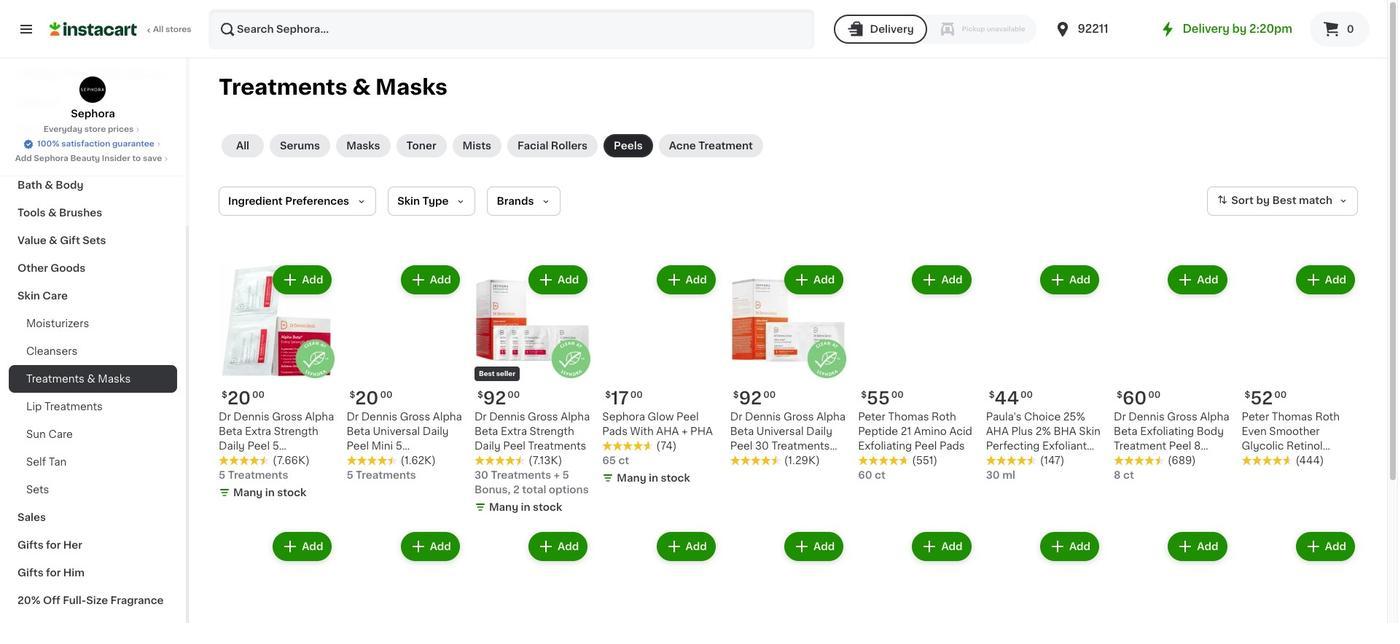 Task type: locate. For each thing, give the bounding box(es) containing it.
2 $ 20 00 from the left
[[349, 390, 392, 407]]

treatment inside dr dennis gross alpha beta exfoliating body treatment peel 8 textured towels
[[1114, 441, 1166, 452]]

masks down cleansers link
[[98, 374, 131, 384]]

gifts for gifts for him
[[17, 568, 44, 578]]

0 vertical spatial best
[[1272, 196, 1296, 206]]

1 for from the top
[[46, 540, 61, 550]]

to
[[132, 155, 141, 163]]

2 92 from the left
[[739, 390, 762, 407]]

ingredient preferences
[[228, 196, 349, 206]]

thomas for 55
[[888, 412, 929, 422]]

0 vertical spatial 8
[[1194, 441, 1201, 452]]

many in stock for 20
[[233, 488, 306, 498]]

0 horizontal spatial with
[[630, 427, 654, 437]]

textured
[[1114, 456, 1159, 466]]

$ up dr dennis gross alpha beta universal daily peel mini 5 treatments
[[349, 391, 355, 400]]

0 vertical spatial masks
[[375, 77, 448, 98]]

& right 'bath'
[[45, 180, 53, 190]]

92 up dr dennis gross alpha beta universal daily peel 30 treatments with 5 bonus
[[739, 390, 762, 407]]

beauty right ready
[[128, 69, 166, 79]]

2 dennis from the left
[[361, 412, 397, 422]]

many
[[617, 473, 646, 484], [233, 488, 263, 498], [489, 503, 518, 513]]

options
[[549, 485, 589, 495]]

1 strength from the left
[[274, 427, 318, 437]]

8 up "(689)"
[[1194, 441, 1201, 452]]

00 right 44
[[1021, 391, 1033, 400]]

care for hair care
[[42, 125, 67, 135]]

dennis inside "dr dennis gross alpha beta extra strength daily peel treatments"
[[489, 412, 525, 422]]

1 extra from the left
[[245, 427, 271, 437]]

gross up (7.13k)
[[528, 412, 558, 422]]

extra inside "dr dennis gross alpha beta extra strength daily peel treatments"
[[501, 427, 527, 437]]

treatments & masks up lip treatments
[[26, 374, 131, 384]]

with left bonus
[[730, 456, 754, 466]]

universal inside dr dennis gross alpha beta universal daily peel 30 treatments with 5 bonus
[[757, 427, 804, 437]]

0 horizontal spatial best
[[479, 371, 495, 377]]

2 00 from the left
[[380, 391, 392, 400]]

1 $ 92 00 from the left
[[477, 390, 520, 407]]

1 vertical spatial treatment
[[1114, 441, 1166, 452]]

$ inside $ 44 00
[[989, 391, 995, 400]]

0 vertical spatial 60
[[1123, 390, 1147, 407]]

2 vertical spatial pads
[[1331, 456, 1357, 466]]

peter for 55
[[858, 412, 886, 422]]

stock down '(7.66k)'
[[277, 488, 306, 498]]

stock
[[661, 473, 690, 484], [277, 488, 306, 498], [533, 503, 562, 513]]

$ for dr dennis gross alpha beta universal daily peel 30 treatments with 5 bonus
[[733, 391, 739, 400]]

stock down (74)
[[661, 473, 690, 484]]

fragrance link
[[9, 144, 177, 171]]

0 vertical spatial in
[[649, 473, 658, 484]]

2 $ from the left
[[349, 391, 355, 400]]

92 for dr dennis gross alpha beta universal daily peel 30 treatments with 5 bonus
[[739, 390, 762, 407]]

beta inside dr dennis gross alpha beta universal daily peel mini 5 treatments
[[347, 427, 370, 437]]

1 horizontal spatial 92
[[739, 390, 762, 407]]

5 down dr dennis gross alpha beta extra strength daily peel 5 treatments
[[219, 470, 225, 481]]

4 alpha from the left
[[561, 412, 590, 422]]

daily inside dr dennis gross alpha beta extra strength daily peel 5 treatments
[[219, 441, 245, 452]]

2 extra from the left
[[501, 427, 527, 437]]

sephora for sephora
[[71, 109, 115, 119]]

1 universal from the left
[[373, 427, 420, 437]]

5 00 from the left
[[1148, 391, 1161, 400]]

dr inside dr dennis gross alpha beta exfoliating body treatment peel 8 textured towels
[[1114, 412, 1126, 422]]

00 inside $ 52 00
[[1274, 391, 1287, 400]]

fragrance right size
[[110, 596, 164, 606]]

30
[[755, 441, 769, 452], [474, 470, 488, 481], [986, 470, 1000, 481]]

1 vertical spatial care
[[43, 291, 68, 301]]

$ inside $ 17 00
[[605, 391, 611, 400]]

for left him on the bottom left of the page
[[46, 568, 61, 578]]

1 92 from the left
[[483, 390, 506, 407]]

many in stock down '(7.66k)'
[[233, 488, 306, 498]]

for for her
[[46, 540, 61, 550]]

$ up dr dennis gross alpha beta extra strength daily peel 5 treatments
[[222, 391, 227, 400]]

many in stock for 92
[[489, 503, 562, 513]]

1 vertical spatial pads
[[940, 441, 965, 452]]

5 $ from the left
[[1117, 391, 1123, 400]]

holiday
[[17, 69, 58, 79]]

0 horizontal spatial roth
[[932, 412, 956, 422]]

peels link
[[604, 134, 653, 157]]

$ up sephora glow peel pads with aha + pha
[[605, 391, 611, 400]]

2 gross from the left
[[400, 412, 430, 422]]

by inside field
[[1256, 196, 1270, 206]]

gross for (7.13k)
[[528, 412, 558, 422]]

8 down textured
[[1114, 470, 1121, 481]]

plus
[[1011, 427, 1033, 437]]

skin inside dropdown button
[[397, 196, 420, 206]]

60 up dr dennis gross alpha beta exfoliating body treatment peel 8 textured towels
[[1123, 390, 1147, 407]]

1 horizontal spatial with
[[730, 456, 754, 466]]

in for 17
[[649, 473, 658, 484]]

all up the ingredient
[[236, 141, 249, 151]]

2 roth from the left
[[1315, 412, 1340, 422]]

daily inside dr dennis gross alpha beta universal daily peel mini 5 treatments
[[423, 427, 449, 437]]

0 horizontal spatial 20
[[227, 390, 251, 407]]

0 vertical spatial all
[[153, 26, 163, 34]]

(551)
[[912, 456, 938, 466]]

gross inside dr dennis gross alpha beta exfoliating body treatment peel 8 textured towels
[[1167, 412, 1198, 422]]

strength inside dr dennis gross alpha beta extra strength daily peel 5 treatments
[[274, 427, 318, 437]]

60 down peptide
[[858, 470, 872, 481]]

1 vertical spatial 60
[[858, 470, 872, 481]]

0 vertical spatial with
[[630, 427, 654, 437]]

ct down peptide
[[875, 470, 886, 481]]

1 20 from the left
[[227, 390, 251, 407]]

facial
[[518, 141, 548, 151]]

store
[[84, 125, 106, 133]]

1 horizontal spatial aha
[[986, 427, 1009, 437]]

masks
[[375, 77, 448, 98], [346, 141, 380, 151], [98, 374, 131, 384]]

beta for dr dennis gross alpha beta universal daily peel 30 treatments with 5 bonus
[[730, 427, 754, 437]]

strength
[[274, 427, 318, 437], [530, 427, 574, 437]]

mini
[[371, 441, 393, 452]]

best for best match
[[1272, 196, 1296, 206]]

1 horizontal spatial 5 treatments
[[347, 470, 416, 481]]

universal for 92
[[757, 427, 804, 437]]

guarantee
[[112, 140, 154, 148]]

thomas inside the 'peter thomas roth even smoother glycolic retinol resurfacing peel pads'
[[1272, 412, 1313, 422]]

dr dennis gross alpha beta extra strength daily peel treatments
[[474, 412, 590, 452]]

6 00 from the left
[[508, 391, 520, 400]]

9 00 from the left
[[1274, 391, 1287, 400]]

dennis for dr dennis gross alpha beta extra strength daily peel 5 treatments
[[233, 412, 269, 422]]

0 horizontal spatial in
[[265, 488, 275, 498]]

0 vertical spatial care
[[42, 125, 67, 135]]

many in stock
[[617, 473, 690, 484], [233, 488, 306, 498], [489, 503, 562, 513]]

00 up dr dennis gross alpha beta universal daily peel 30 treatments with 5 bonus
[[763, 391, 776, 400]]

0 vertical spatial treatments & masks
[[219, 77, 448, 98]]

2 strength from the left
[[530, 427, 574, 437]]

care up moisturizers
[[43, 291, 68, 301]]

2 horizontal spatial many in stock
[[617, 473, 690, 484]]

1 horizontal spatial sets
[[83, 235, 106, 246]]

dennis for dr dennis gross alpha beta universal daily peel mini 5 treatments
[[361, 412, 397, 422]]

delivery by 2:20pm
[[1183, 23, 1292, 34]]

sets down self
[[26, 485, 49, 495]]

3 $ from the left
[[605, 391, 611, 400]]

makeup link
[[9, 88, 177, 116]]

gifts up 20%
[[17, 568, 44, 578]]

1 vertical spatial all
[[236, 141, 249, 151]]

0 vertical spatial stock
[[661, 473, 690, 484]]

care right sun
[[48, 429, 73, 440]]

beta
[[219, 427, 242, 437], [347, 427, 370, 437], [1114, 427, 1138, 437], [474, 427, 498, 437], [730, 427, 754, 437]]

100% satisfaction guarantee button
[[23, 136, 163, 150]]

1 horizontal spatial all
[[236, 141, 249, 151]]

dr inside dr dennis gross alpha beta universal daily peel mini 5 treatments
[[347, 412, 359, 422]]

tools & brushes link
[[9, 199, 177, 227]]

8 inside dr dennis gross alpha beta exfoliating body treatment peel 8 textured towels
[[1194, 441, 1201, 452]]

0 vertical spatial treatment
[[698, 141, 753, 151]]

00 for sephora glow peel pads with aha + pha
[[630, 391, 643, 400]]

$ 92 00 down best seller
[[477, 390, 520, 407]]

00 right "17"
[[630, 391, 643, 400]]

$ 60 00
[[1117, 390, 1161, 407]]

3 dennis from the left
[[1129, 412, 1165, 422]]

+ inside sephora glow peel pads with aha + pha
[[682, 427, 688, 437]]

aha
[[656, 427, 679, 437], [986, 427, 1009, 437]]

2 vertical spatial many
[[489, 503, 518, 513]]

for left her
[[46, 540, 61, 550]]

0 horizontal spatial 92
[[483, 390, 506, 407]]

2 horizontal spatial 30
[[986, 470, 1000, 481]]

gross inside dr dennis gross alpha beta extra strength daily peel 5 treatments
[[272, 412, 302, 422]]

3 gross from the left
[[1167, 412, 1198, 422]]

0 horizontal spatial universal
[[373, 427, 420, 437]]

2 peter from the left
[[1242, 412, 1269, 422]]

2%
[[1036, 427, 1051, 437]]

00 up dr dennis gross alpha beta exfoliating body treatment peel 8 textured towels
[[1148, 391, 1161, 400]]

gross for (1.29k)
[[784, 412, 814, 422]]

him
[[63, 568, 85, 578]]

dennis inside dr dennis gross alpha beta universal daily peel mini 5 treatments
[[361, 412, 397, 422]]

5 beta from the left
[[730, 427, 754, 437]]

beta inside dr dennis gross alpha beta universal daily peel 30 treatments with 5 bonus
[[730, 427, 754, 437]]

everyday store prices link
[[44, 124, 142, 136]]

roth inside the 'peter thomas roth even smoother glycolic retinol resurfacing peel pads'
[[1315, 412, 1340, 422]]

2 beta from the left
[[347, 427, 370, 437]]

add button
[[274, 267, 331, 293], [402, 267, 458, 293], [530, 267, 586, 293], [658, 267, 714, 293], [786, 267, 842, 293], [914, 267, 970, 293], [1042, 267, 1098, 293], [1169, 267, 1226, 293], [1297, 267, 1354, 293], [274, 534, 331, 560], [402, 534, 458, 560], [530, 534, 586, 560], [658, 534, 714, 560], [786, 534, 842, 560], [914, 534, 970, 560], [1042, 534, 1098, 560], [1169, 534, 1226, 560], [1297, 534, 1354, 560]]

strength for 20
[[274, 427, 318, 437]]

dennis for dr dennis gross alpha beta universal daily peel 30 treatments with 5 bonus
[[745, 412, 781, 422]]

0 vertical spatial fragrance
[[17, 152, 71, 163]]

universal up mini
[[373, 427, 420, 437]]

$ for paula's choice 25% aha plus 2% bha skin perfecting exfoliant peel
[[989, 391, 995, 400]]

exfoliating inside peter thomas roth peptide 21 amino acid exfoliating peel pads
[[858, 441, 912, 452]]

1 vertical spatial in
[[265, 488, 275, 498]]

alpha for dr dennis gross alpha beta universal daily peel 30 treatments with 5 bonus
[[817, 412, 846, 422]]

by
[[1232, 23, 1247, 34], [1256, 196, 1270, 206]]

peel inside dr dennis gross alpha beta universal daily peel 30 treatments with 5 bonus
[[730, 441, 753, 452]]

30 left ml
[[986, 470, 1000, 481]]

1 vertical spatial body
[[1197, 427, 1224, 437]]

2 vertical spatial many in stock
[[489, 503, 562, 513]]

0 horizontal spatial peter
[[858, 412, 886, 422]]

1 aha from the left
[[656, 427, 679, 437]]

2 alpha from the left
[[433, 412, 462, 422]]

dr for dr dennis gross alpha beta exfoliating body treatment peel 8 textured towels
[[1114, 412, 1126, 422]]

1 gifts from the top
[[17, 540, 44, 550]]

0 horizontal spatial $ 20 00
[[222, 390, 265, 407]]

1 horizontal spatial treatments & masks
[[219, 77, 448, 98]]

all left stores
[[153, 26, 163, 34]]

20 up dr dennis gross alpha beta extra strength daily peel 5 treatments
[[227, 390, 251, 407]]

pads for 52
[[1331, 456, 1357, 466]]

acid
[[949, 427, 972, 437]]

dr for dr dennis gross alpha beta universal daily peel 30 treatments with 5 bonus
[[730, 412, 742, 422]]

1 vertical spatial with
[[730, 456, 754, 466]]

& for treatments & masks link
[[87, 374, 95, 384]]

best seller
[[479, 371, 515, 377]]

1 vertical spatial gifts
[[17, 568, 44, 578]]

4 00 from the left
[[891, 391, 904, 400]]

1 horizontal spatial 8
[[1194, 441, 1201, 452]]

peel inside "dr dennis gross alpha beta extra strength daily peel treatments"
[[503, 441, 526, 452]]

1 00 from the left
[[252, 391, 265, 400]]

0 horizontal spatial skin
[[17, 291, 40, 301]]

8 00 from the left
[[1021, 391, 1033, 400]]

00 inside $ 44 00
[[1021, 391, 1033, 400]]

lip treatments link
[[9, 393, 177, 421]]

0 horizontal spatial many in stock
[[233, 488, 306, 498]]

1 horizontal spatial 60
[[1123, 390, 1147, 407]]

strength inside "dr dennis gross alpha beta extra strength daily peel treatments"
[[530, 427, 574, 437]]

skin inside "paula's choice 25% aha plus 2% bha skin perfecting exfoliant peel"
[[1079, 427, 1101, 437]]

None search field
[[208, 9, 815, 50]]

in down '(7.66k)'
[[265, 488, 275, 498]]

dennis inside dr dennis gross alpha beta exfoliating body treatment peel 8 textured towels
[[1129, 412, 1165, 422]]

0 vertical spatial gifts
[[17, 540, 44, 550]]

0 horizontal spatial 8
[[1114, 470, 1121, 481]]

aha down paula's
[[986, 427, 1009, 437]]

0 horizontal spatial strength
[[274, 427, 318, 437]]

dr inside dr dennis gross alpha beta universal daily peel 30 treatments with 5 bonus
[[730, 412, 742, 422]]

sephora down "100%"
[[34, 155, 68, 163]]

5 alpha from the left
[[817, 412, 846, 422]]

best left seller
[[479, 371, 495, 377]]

exfoliating down peptide
[[858, 441, 912, 452]]

00 right 55
[[891, 391, 904, 400]]

1 horizontal spatial by
[[1256, 196, 1270, 206]]

sephora up store
[[71, 109, 115, 119]]

3 00 from the left
[[630, 391, 643, 400]]

6 $ from the left
[[477, 391, 483, 400]]

1 horizontal spatial treatment
[[1114, 441, 1166, 452]]

pads right (444)
[[1331, 456, 1357, 466]]

peel inside sephora glow peel pads with aha + pha
[[676, 412, 699, 422]]

pads inside the 'peter thomas roth even smoother glycolic retinol resurfacing peel pads'
[[1331, 456, 1357, 466]]

alpha inside dr dennis gross alpha beta universal daily peel mini 5 treatments
[[433, 412, 462, 422]]

peel inside "paula's choice 25% aha plus 2% bha skin perfecting exfoliant peel"
[[986, 456, 1008, 466]]

4 $ from the left
[[861, 391, 867, 400]]

1 horizontal spatial sephora
[[71, 109, 115, 119]]

5 up '(7.66k)'
[[272, 441, 279, 452]]

alpha inside "dr dennis gross alpha beta extra strength daily peel treatments"
[[561, 412, 590, 422]]

1 vertical spatial for
[[46, 568, 61, 578]]

5 treatments down mini
[[347, 470, 416, 481]]

universal up bonus
[[757, 427, 804, 437]]

1 vertical spatial sets
[[26, 485, 49, 495]]

pads inside peter thomas roth peptide 21 amino acid exfoliating peel pads
[[940, 441, 965, 452]]

1 $ 20 00 from the left
[[222, 390, 265, 407]]

dr inside "dr dennis gross alpha beta extra strength daily peel treatments"
[[474, 412, 487, 422]]

beauty down 'satisfaction'
[[70, 155, 100, 163]]

5 inside dr dennis gross alpha beta universal daily peel 30 treatments with 5 bonus
[[756, 456, 763, 466]]

sun care link
[[9, 421, 177, 448]]

4 dr from the left
[[474, 412, 487, 422]]

treatment up textured
[[1114, 441, 1166, 452]]

2 aha from the left
[[986, 427, 1009, 437]]

0 horizontal spatial thomas
[[888, 412, 929, 422]]

2 universal from the left
[[757, 427, 804, 437]]

+ down (7.13k)
[[554, 470, 560, 481]]

5 treatments down '(7.66k)'
[[219, 470, 288, 481]]

$ up even at the bottom right
[[1245, 391, 1250, 400]]

0 horizontal spatial treatments & masks
[[26, 374, 131, 384]]

0 horizontal spatial fragrance
[[17, 152, 71, 163]]

acne
[[669, 141, 696, 151]]

1 roth from the left
[[932, 412, 956, 422]]

2 horizontal spatial ct
[[1123, 470, 1134, 481]]

2 for from the top
[[46, 568, 61, 578]]

$ 20 00 up dr dennis gross alpha beta extra strength daily peel 5 treatments
[[222, 390, 265, 407]]

8 ct
[[1114, 470, 1134, 481]]

peel inside peter thomas roth peptide 21 amino acid exfoliating peel pads
[[915, 441, 937, 452]]

roth for 55
[[932, 412, 956, 422]]

1 vertical spatial +
[[554, 470, 560, 481]]

beta inside dr dennis gross alpha beta extra strength daily peel 5 treatments
[[219, 427, 242, 437]]

body inside dr dennis gross alpha beta exfoliating body treatment peel 8 textured towels
[[1197, 427, 1224, 437]]

& down cleansers link
[[87, 374, 95, 384]]

92 down best seller
[[483, 390, 506, 407]]

value & gift sets
[[17, 235, 106, 246]]

$ 92 00 up dr dennis gross alpha beta universal daily peel 30 treatments with 5 bonus
[[733, 390, 776, 407]]

3 dr from the left
[[1114, 412, 1126, 422]]

perfecting
[[986, 441, 1040, 452]]

by right sort
[[1256, 196, 1270, 206]]

peter up even at the bottom right
[[1242, 412, 1269, 422]]

& left gift
[[49, 235, 57, 246]]

00 for peter thomas roth even smoother glycolic retinol resurfacing peel pads
[[1274, 391, 1287, 400]]

dennis inside dr dennis gross alpha beta extra strength daily peel 5 treatments
[[233, 412, 269, 422]]

1 beta from the left
[[219, 427, 242, 437]]

stock down total
[[533, 503, 562, 513]]

1 horizontal spatial exfoliating
[[1140, 427, 1194, 437]]

many for 20
[[233, 488, 263, 498]]

$ inside $ 60 00
[[1117, 391, 1123, 400]]

fragrance down "100%"
[[17, 152, 71, 163]]

2 dr from the left
[[347, 412, 359, 422]]

tools
[[17, 208, 46, 218]]

00 inside $ 60 00
[[1148, 391, 1161, 400]]

0 horizontal spatial extra
[[245, 427, 271, 437]]

aha inside "paula's choice 25% aha plus 2% bha skin perfecting exfoliant peel"
[[986, 427, 1009, 437]]

serums
[[280, 141, 320, 151]]

0 vertical spatial by
[[1232, 23, 1247, 34]]

product group containing 52
[[1242, 262, 1358, 468]]

product group containing 17
[[602, 262, 719, 489]]

1 dr from the left
[[219, 412, 231, 422]]

+ left pha
[[682, 427, 688, 437]]

type
[[422, 196, 449, 206]]

product group containing 55
[[858, 262, 974, 483]]

0 vertical spatial sets
[[83, 235, 106, 246]]

5 dr from the left
[[730, 412, 742, 422]]

0 horizontal spatial ct
[[618, 456, 629, 466]]

1 horizontal spatial $ 20 00
[[349, 390, 392, 407]]

treatments & masks up masks link
[[219, 77, 448, 98]]

dr inside dr dennis gross alpha beta extra strength daily peel 5 treatments
[[219, 412, 231, 422]]

sets right gift
[[83, 235, 106, 246]]

peels
[[614, 141, 643, 151]]

0 vertical spatial many in stock
[[617, 473, 690, 484]]

1 horizontal spatial thomas
[[1272, 412, 1313, 422]]

(7.13k)
[[528, 456, 562, 466]]

3 alpha from the left
[[1200, 412, 1229, 422]]

2 20 from the left
[[355, 390, 379, 407]]

1 horizontal spatial pads
[[940, 441, 965, 452]]

$ 20 00 up mini
[[349, 390, 392, 407]]

full-
[[63, 596, 86, 606]]

2 vertical spatial stock
[[533, 503, 562, 513]]

in down (74)
[[649, 473, 658, 484]]

exfoliating up towels
[[1140, 427, 1194, 437]]

0 vertical spatial beauty
[[128, 69, 166, 79]]

2 thomas from the left
[[1272, 412, 1313, 422]]

1 vertical spatial by
[[1256, 196, 1270, 206]]

1 horizontal spatial roth
[[1315, 412, 1340, 422]]

3 beta from the left
[[1114, 427, 1138, 437]]

peter for 52
[[1242, 412, 1269, 422]]

many down bonus,
[[489, 503, 518, 513]]

1 gross from the left
[[272, 412, 302, 422]]

alpha inside dr dennis gross alpha beta universal daily peel 30 treatments with 5 bonus
[[817, 412, 846, 422]]

1 horizontal spatial ct
[[875, 470, 886, 481]]

ct down textured
[[1123, 470, 1134, 481]]

1 horizontal spatial fragrance
[[110, 596, 164, 606]]

5 left bonus
[[756, 456, 763, 466]]

stock for 20
[[277, 488, 306, 498]]

1 horizontal spatial delivery
[[1183, 23, 1230, 34]]

many in stock down (74)
[[617, 473, 690, 484]]

1 horizontal spatial peter
[[1242, 412, 1269, 422]]

care up "100%"
[[42, 125, 67, 135]]

bonus
[[766, 456, 798, 466]]

pads
[[602, 427, 628, 437], [940, 441, 965, 452], [1331, 456, 1357, 466]]

strength up (7.13k)
[[530, 427, 574, 437]]

peel inside dr dennis gross alpha beta universal daily peel mini 5 treatments
[[347, 441, 369, 452]]

$ inside $ 52 00
[[1245, 391, 1250, 400]]

1 alpha from the left
[[305, 412, 334, 422]]

moisturizers link
[[9, 310, 177, 337]]

0 horizontal spatial +
[[554, 470, 560, 481]]

care for skin care
[[43, 291, 68, 301]]

dr
[[219, 412, 231, 422], [347, 412, 359, 422], [1114, 412, 1126, 422], [474, 412, 487, 422], [730, 412, 742, 422]]

beta for dr dennis gross alpha beta universal daily peel mini 5 treatments
[[347, 427, 370, 437]]

treatments inside "dr dennis gross alpha beta extra strength daily peel treatments"
[[528, 441, 586, 452]]

& up masks link
[[352, 77, 371, 98]]

extra inside dr dennis gross alpha beta extra strength daily peel 5 treatments
[[245, 427, 271, 437]]

1 thomas from the left
[[888, 412, 929, 422]]

00 up dr dennis gross alpha beta universal daily peel mini 5 treatments
[[380, 391, 392, 400]]

1 dennis from the left
[[233, 412, 269, 422]]

20
[[227, 390, 251, 407], [355, 390, 379, 407]]

many in stock for 17
[[617, 473, 690, 484]]

ingredient
[[228, 196, 283, 206]]

5
[[272, 441, 279, 452], [396, 441, 402, 452], [756, 456, 763, 466], [219, 470, 225, 481], [347, 470, 353, 481], [562, 470, 569, 481]]

2 gifts from the top
[[17, 568, 44, 578]]

dennis for dr dennis gross alpha beta exfoliating body treatment peel 8 textured towels
[[1129, 412, 1165, 422]]

many down 65 ct
[[617, 473, 646, 484]]

$ 55 00
[[861, 390, 904, 407]]

gross inside "dr dennis gross alpha beta extra strength daily peel treatments"
[[528, 412, 558, 422]]

7 00 from the left
[[763, 391, 776, 400]]

2 $ 92 00 from the left
[[733, 390, 776, 407]]

1 peter from the left
[[858, 412, 886, 422]]

in for 92
[[521, 503, 530, 513]]

9 $ from the left
[[1245, 391, 1250, 400]]

pads up 65 ct
[[602, 427, 628, 437]]

0 horizontal spatial body
[[56, 180, 83, 190]]

peel inside the 'peter thomas roth even smoother glycolic retinol resurfacing peel pads'
[[1306, 456, 1329, 466]]

00 inside $ 55 00
[[891, 391, 904, 400]]

roth
[[932, 412, 956, 422], [1315, 412, 1340, 422]]

00 for dr dennis gross alpha beta extra strength daily peel 5 treatments
[[252, 391, 265, 400]]

skin for skin care
[[17, 291, 40, 301]]

30 inside 30 treatments + 5 bonus, 2 total options
[[474, 470, 488, 481]]

00 right 52
[[1274, 391, 1287, 400]]

best inside field
[[1272, 196, 1296, 206]]

1 vertical spatial skin
[[17, 291, 40, 301]]

gifts for her link
[[9, 531, 177, 559]]

by for sort
[[1256, 196, 1270, 206]]

preferences
[[285, 196, 349, 206]]

aha up (74)
[[656, 427, 679, 437]]

0 horizontal spatial exfoliating
[[858, 441, 912, 452]]

fragrance
[[17, 152, 71, 163], [110, 596, 164, 606]]

1 $ from the left
[[222, 391, 227, 400]]

thomas inside peter thomas roth peptide 21 amino acid exfoliating peel pads
[[888, 412, 929, 422]]

amino
[[914, 427, 947, 437]]

beta for dr dennis gross alpha beta exfoliating body treatment peel 8 textured towels
[[1114, 427, 1138, 437]]

strength up '(7.66k)'
[[274, 427, 318, 437]]

5 down dr dennis gross alpha beta universal daily peel mini 5 treatments
[[347, 470, 353, 481]]

00 down seller
[[508, 391, 520, 400]]

4 gross from the left
[[528, 412, 558, 422]]

1 horizontal spatial many
[[489, 503, 518, 513]]

30 inside dr dennis gross alpha beta universal daily peel 30 treatments with 5 bonus
[[755, 441, 769, 452]]

skin down other
[[17, 291, 40, 301]]

delivery inside 'button'
[[870, 24, 914, 34]]

gross inside dr dennis gross alpha beta universal daily peel 30 treatments with 5 bonus
[[784, 412, 814, 422]]

2 vertical spatial in
[[521, 503, 530, 513]]

1 5 treatments from the left
[[219, 470, 288, 481]]

sephora logo image
[[79, 76, 107, 104]]

gifts
[[17, 540, 44, 550], [17, 568, 44, 578]]

5 up options
[[562, 470, 569, 481]]

20%
[[17, 596, 40, 606]]

1 horizontal spatial stock
[[533, 503, 562, 513]]

2 5 treatments from the left
[[347, 470, 416, 481]]

gross up '(7.66k)'
[[272, 412, 302, 422]]

8 $ from the left
[[989, 391, 995, 400]]

glow
[[648, 412, 674, 422]]

00
[[252, 391, 265, 400], [380, 391, 392, 400], [630, 391, 643, 400], [891, 391, 904, 400], [1148, 391, 1161, 400], [508, 391, 520, 400], [763, 391, 776, 400], [1021, 391, 1033, 400], [1274, 391, 1287, 400]]

5 gross from the left
[[784, 412, 814, 422]]

beta inside dr dennis gross alpha beta exfoliating body treatment peel 8 textured towels
[[1114, 427, 1138, 437]]

00 inside $ 17 00
[[630, 391, 643, 400]]

moisturizers
[[26, 319, 89, 329]]

0 vertical spatial many
[[617, 473, 646, 484]]

1 horizontal spatial 30
[[755, 441, 769, 452]]

0 horizontal spatial stock
[[277, 488, 306, 498]]

dennis inside dr dennis gross alpha beta universal daily peel 30 treatments with 5 bonus
[[745, 412, 781, 422]]

0 horizontal spatial treatment
[[698, 141, 753, 151]]

$ up peptide
[[861, 391, 867, 400]]

beta for dr dennis gross alpha beta extra strength daily peel treatments
[[474, 427, 498, 437]]

peter
[[858, 412, 886, 422], [1242, 412, 1269, 422]]

daily inside dr dennis gross alpha beta universal daily peel 30 treatments with 5 bonus
[[806, 427, 832, 437]]

5 treatments for (7.66k)
[[219, 470, 288, 481]]

0 horizontal spatial $ 92 00
[[477, 390, 520, 407]]

sephora inside sephora glow peel pads with aha + pha
[[602, 412, 645, 422]]

peter inside peter thomas roth peptide 21 amino acid exfoliating peel pads
[[858, 412, 886, 422]]

2 vertical spatial sephora
[[602, 412, 645, 422]]

thomas for 52
[[1272, 412, 1313, 422]]

gross inside dr dennis gross alpha beta universal daily peel mini 5 treatments
[[400, 412, 430, 422]]

by left 2:20pm
[[1232, 23, 1247, 34]]

gifts for him link
[[9, 559, 177, 587]]

treatments inside dr dennis gross alpha beta extra strength daily peel 5 treatments
[[219, 456, 277, 466]]

1 horizontal spatial strength
[[530, 427, 574, 437]]

roth up amino
[[932, 412, 956, 422]]

$ 20 00 for dr dennis gross alpha beta universal daily peel mini 5 treatments
[[349, 390, 392, 407]]

0 horizontal spatial aha
[[656, 427, 679, 437]]

alpha for dr dennis gross alpha beta universal daily peel mini 5 treatments
[[433, 412, 462, 422]]

product group
[[219, 262, 335, 503], [347, 262, 463, 483], [474, 262, 591, 518], [602, 262, 719, 489], [730, 262, 846, 468], [858, 262, 974, 483], [986, 262, 1102, 483], [1114, 262, 1230, 483], [1242, 262, 1358, 468], [219, 530, 335, 623], [347, 530, 463, 623], [474, 530, 591, 623], [602, 530, 719, 623], [730, 530, 846, 623], [858, 530, 974, 623], [986, 530, 1102, 623], [1114, 530, 1230, 623], [1242, 530, 1358, 623]]

alpha for dr dennis gross alpha beta exfoliating body treatment peel 8 textured towels
[[1200, 412, 1229, 422]]

0 vertical spatial pads
[[602, 427, 628, 437]]

0 horizontal spatial beauty
[[70, 155, 100, 163]]

$ inside $ 55 00
[[861, 391, 867, 400]]

gross up (1.62k)
[[400, 412, 430, 422]]

1 horizontal spatial extra
[[501, 427, 527, 437]]

gifts for her
[[17, 540, 82, 550]]

30 up bonus,
[[474, 470, 488, 481]]

60 ct
[[858, 470, 886, 481]]

peptide
[[858, 427, 898, 437]]

30 for 92
[[474, 470, 488, 481]]

65
[[602, 456, 616, 466]]

facial rollers link
[[507, 134, 598, 157]]

many down dr dennis gross alpha beta extra strength daily peel 5 treatments
[[233, 488, 263, 498]]

universal inside dr dennis gross alpha beta universal daily peel mini 5 treatments
[[373, 427, 420, 437]]

treatment
[[698, 141, 753, 151], [1114, 441, 1166, 452]]

5 dennis from the left
[[745, 412, 781, 422]]

0 horizontal spatial by
[[1232, 23, 1247, 34]]

1 vertical spatial sephora
[[34, 155, 68, 163]]

5 right mini
[[396, 441, 402, 452]]

peter up peptide
[[858, 412, 886, 422]]

1 horizontal spatial $ 92 00
[[733, 390, 776, 407]]

dennis for dr dennis gross alpha beta extra strength daily peel treatments
[[489, 412, 525, 422]]

for for him
[[46, 568, 61, 578]]

body inside bath & body link
[[56, 180, 83, 190]]

gross up (1.29k)
[[784, 412, 814, 422]]

add sephora beauty insider to save
[[15, 155, 162, 163]]

pads down acid
[[940, 441, 965, 452]]

4 beta from the left
[[474, 427, 498, 437]]

aha inside sephora glow peel pads with aha + pha
[[656, 427, 679, 437]]

& for tools & brushes link
[[48, 208, 57, 218]]

ct right 65
[[618, 456, 629, 466]]

20 up mini
[[355, 390, 379, 407]]

value
[[17, 235, 46, 246]]

7 $ from the left
[[733, 391, 739, 400]]

0 horizontal spatial sets
[[26, 485, 49, 495]]

peter inside the 'peter thomas roth even smoother glycolic retinol resurfacing peel pads'
[[1242, 412, 1269, 422]]

$ up paula's
[[989, 391, 995, 400]]

delivery by 2:20pm link
[[1159, 20, 1292, 38]]

beta inside "dr dennis gross alpha beta extra strength daily peel treatments"
[[474, 427, 498, 437]]

alpha inside dr dennis gross alpha beta extra strength daily peel 5 treatments
[[305, 412, 334, 422]]

dennis
[[233, 412, 269, 422], [361, 412, 397, 422], [1129, 412, 1165, 422], [489, 412, 525, 422], [745, 412, 781, 422]]

2 vertical spatial care
[[48, 429, 73, 440]]

alpha inside dr dennis gross alpha beta exfoliating body treatment peel 8 textured towels
[[1200, 412, 1229, 422]]

peel inside dr dennis gross alpha beta extra strength daily peel 5 treatments
[[247, 441, 270, 452]]

masks link
[[336, 134, 390, 157]]

roth inside peter thomas roth peptide 21 amino acid exfoliating peel pads
[[932, 412, 956, 422]]

with down glow
[[630, 427, 654, 437]]

$ for peter thomas roth peptide 21 amino acid exfoliating peel pads
[[861, 391, 867, 400]]

& right "tools"
[[48, 208, 57, 218]]

4 dennis from the left
[[489, 412, 525, 422]]



Task type: vqa. For each thing, say whether or not it's contained in the screenshot.
5th Dr from right
yes



Task type: describe. For each thing, give the bounding box(es) containing it.
pads inside sephora glow peel pads with aha + pha
[[602, 427, 628, 437]]

$ 92 00 for dr dennis gross alpha beta universal daily peel 30 treatments with 5 bonus
[[733, 390, 776, 407]]

peel inside dr dennis gross alpha beta exfoliating body treatment peel 8 textured towels
[[1169, 441, 1191, 452]]

holiday party ready beauty link
[[9, 61, 177, 88]]

30 for 44
[[986, 470, 1000, 481]]

lip
[[26, 402, 42, 412]]

add sephora beauty insider to save link
[[15, 153, 171, 165]]

roth for 52
[[1315, 412, 1340, 422]]

1 vertical spatial masks
[[346, 141, 380, 151]]

$ for dr dennis gross alpha beta exfoliating body treatment peel 8 textured towels
[[1117, 391, 1123, 400]]

holiday party ready beauty
[[17, 69, 166, 79]]

mists link
[[452, 134, 502, 157]]

insider
[[102, 155, 130, 163]]

alpha for dr dennis gross alpha beta extra strength daily peel 5 treatments
[[305, 412, 334, 422]]

delivery button
[[834, 15, 927, 44]]

00 for peter thomas roth peptide 21 amino acid exfoliating peel pads
[[891, 391, 904, 400]]

hair
[[17, 125, 39, 135]]

(1.29k)
[[784, 456, 820, 466]]

$ for dr dennis gross alpha beta extra strength daily peel 5 treatments
[[222, 391, 227, 400]]

dr for dr dennis gross alpha beta extra strength daily peel 5 treatments
[[219, 412, 231, 422]]

skin type
[[397, 196, 449, 206]]

product group containing 60
[[1114, 262, 1230, 483]]

gross for (1.62k)
[[400, 412, 430, 422]]

ct for 55
[[875, 470, 886, 481]]

stores
[[165, 26, 191, 34]]

skin care link
[[9, 282, 177, 310]]

gross for (7.66k)
[[272, 412, 302, 422]]

100%
[[37, 140, 59, 148]]

dr for dr dennis gross alpha beta extra strength daily peel treatments
[[474, 412, 487, 422]]

1 vertical spatial fragrance
[[110, 596, 164, 606]]

ct for 17
[[618, 456, 629, 466]]

product group containing 44
[[986, 262, 1102, 483]]

dr dennis gross alpha beta universal daily peel 30 treatments with 5 bonus
[[730, 412, 846, 466]]

stock for 17
[[661, 473, 690, 484]]

many for 17
[[617, 473, 646, 484]]

92211 button
[[1054, 9, 1142, 50]]

& for bath & body link
[[45, 180, 53, 190]]

$ 92 00 for dr dennis gross alpha beta extra strength daily peel treatments
[[477, 390, 520, 407]]

value & gift sets link
[[9, 227, 177, 254]]

many for 92
[[489, 503, 518, 513]]

best for best seller
[[479, 371, 495, 377]]

delivery for delivery by 2:20pm
[[1183, 23, 1230, 34]]

0 horizontal spatial 60
[[858, 470, 872, 481]]

seller
[[496, 371, 515, 377]]

00 for dr dennis gross alpha beta extra strength daily peel treatments
[[508, 391, 520, 400]]

Best match Sort by field
[[1207, 187, 1358, 216]]

5 inside 30 treatments + 5 bonus, 2 total options
[[562, 470, 569, 481]]

self tan link
[[9, 448, 177, 476]]

all for all stores
[[153, 26, 163, 34]]

25%
[[1063, 412, 1085, 422]]

with inside dr dennis gross alpha beta universal daily peel 30 treatments with 5 bonus
[[730, 456, 754, 466]]

65 ct
[[602, 456, 629, 466]]

treatments inside 30 treatments + 5 bonus, 2 total options
[[491, 470, 551, 481]]

fragrance inside 'link'
[[17, 152, 71, 163]]

$ for dr dennis gross alpha beta extra strength daily peel treatments
[[477, 391, 483, 400]]

& for value & gift sets link
[[49, 235, 57, 246]]

treatments inside dr dennis gross alpha beta universal daily peel 30 treatments with 5 bonus
[[772, 441, 830, 452]]

0
[[1347, 24, 1354, 34]]

5 inside dr dennis gross alpha beta extra strength daily peel 5 treatments
[[272, 441, 279, 452]]

44
[[995, 390, 1019, 407]]

delivery for delivery
[[870, 24, 914, 34]]

5 inside dr dennis gross alpha beta universal daily peel mini 5 treatments
[[396, 441, 402, 452]]

paula's
[[986, 412, 1022, 422]]

sales link
[[9, 504, 177, 531]]

towels
[[1161, 456, 1197, 466]]

care for sun care
[[48, 429, 73, 440]]

(444)
[[1296, 456, 1324, 466]]

(1.62k)
[[401, 456, 436, 466]]

exfoliating inside dr dennis gross alpha beta exfoliating body treatment peel 8 textured towels
[[1140, 427, 1194, 437]]

ct for 60
[[1123, 470, 1134, 481]]

all for all
[[236, 141, 249, 151]]

$ 52 00
[[1245, 390, 1287, 407]]

$ for sephora glow peel pads with aha + pha
[[605, 391, 611, 400]]

other goods link
[[9, 254, 177, 282]]

100% satisfaction guarantee
[[37, 140, 154, 148]]

other
[[17, 263, 48, 273]]

$ 20 00 for dr dennis gross alpha beta extra strength daily peel 5 treatments
[[222, 390, 265, 407]]

sephora for sephora glow peel pads with aha + pha
[[602, 412, 645, 422]]

daily inside "dr dennis gross alpha beta extra strength daily peel treatments"
[[474, 441, 501, 452]]

with inside sephora glow peel pads with aha + pha
[[630, 427, 654, 437]]

stock for 92
[[533, 503, 562, 513]]

lip treatments
[[26, 402, 103, 412]]

toner
[[406, 141, 436, 151]]

hair care
[[17, 125, 67, 135]]

30 treatments + 5 bonus, 2 total options
[[474, 470, 589, 495]]

service type group
[[834, 15, 1037, 44]]

sort
[[1231, 196, 1254, 206]]

2 vertical spatial masks
[[98, 374, 131, 384]]

party
[[61, 69, 89, 79]]

Search field
[[210, 10, 813, 48]]

even
[[1242, 427, 1267, 437]]

$ 17 00
[[605, 390, 643, 407]]

alpha for dr dennis gross alpha beta extra strength daily peel treatments
[[561, 412, 590, 422]]

glycolic
[[1242, 441, 1284, 452]]

retinol
[[1287, 441, 1323, 452]]

00 for paula's choice 25% aha plus 2% bha skin perfecting exfoliant peel
[[1021, 391, 1033, 400]]

2
[[513, 485, 520, 495]]

ml
[[1002, 470, 1015, 481]]

bha
[[1054, 427, 1076, 437]]

all stores link
[[50, 9, 192, 50]]

bath & body link
[[9, 171, 177, 199]]

everyday store prices
[[44, 125, 134, 133]]

dr for dr dennis gross alpha beta universal daily peel mini 5 treatments
[[347, 412, 359, 422]]

sephora link
[[71, 76, 115, 121]]

paula's choice 25% aha plus 2% bha skin perfecting exfoliant peel
[[986, 412, 1101, 466]]

5 treatments for (1.62k)
[[347, 470, 416, 481]]

20% off full-size fragrance
[[17, 596, 164, 606]]

00 for dr dennis gross alpha beta exfoliating body treatment peel 8 textured towels
[[1148, 391, 1161, 400]]

brushes
[[59, 208, 102, 218]]

pha
[[690, 427, 713, 437]]

pads for 55
[[940, 441, 965, 452]]

skin for skin type
[[397, 196, 420, 206]]

20 for dr dennis gross alpha beta universal daily peel mini 5 treatments
[[355, 390, 379, 407]]

brands
[[497, 196, 534, 206]]

strength for 92
[[530, 427, 574, 437]]

everyday
[[44, 125, 82, 133]]

extra for 92
[[501, 427, 527, 437]]

treatments inside dr dennis gross alpha beta universal daily peel mini 5 treatments
[[347, 456, 405, 466]]

extra for 20
[[245, 427, 271, 437]]

gift
[[60, 235, 80, 246]]

92 for dr dennis gross alpha beta extra strength daily peel treatments
[[483, 390, 506, 407]]

instacart logo image
[[50, 20, 137, 38]]

00 for dr dennis gross alpha beta universal daily peel mini 5 treatments
[[380, 391, 392, 400]]

skin type button
[[388, 187, 476, 216]]

sephora glow peel pads with aha + pha
[[602, 412, 713, 437]]

bath
[[17, 180, 42, 190]]

0 button
[[1310, 12, 1370, 47]]

prices
[[108, 125, 134, 133]]

gifts for gifts for her
[[17, 540, 44, 550]]

$ for peter thomas roth even smoother glycolic retinol resurfacing peel pads
[[1245, 391, 1250, 400]]

1 vertical spatial beauty
[[70, 155, 100, 163]]

hair care link
[[9, 116, 177, 144]]

in for 20
[[265, 488, 275, 498]]

cleansers link
[[9, 337, 177, 365]]

17
[[611, 390, 629, 407]]

+ inside 30 treatments + 5 bonus, 2 total options
[[554, 470, 560, 481]]

universal for 20
[[373, 427, 420, 437]]

makeup
[[17, 97, 60, 107]]

1 vertical spatial treatments & masks
[[26, 374, 131, 384]]

match
[[1299, 196, 1332, 206]]

beta for dr dennis gross alpha beta extra strength daily peel 5 treatments
[[219, 427, 242, 437]]

ingredient preferences button
[[219, 187, 376, 216]]

mists
[[463, 141, 491, 151]]

acne treatment link
[[659, 134, 763, 157]]

treatments & masks link
[[9, 365, 177, 393]]

gross for (689)
[[1167, 412, 1198, 422]]

peter thomas roth even smoother glycolic retinol resurfacing peel pads
[[1242, 412, 1357, 466]]

$ for dr dennis gross alpha beta universal daily peel mini 5 treatments
[[349, 391, 355, 400]]

sun
[[26, 429, 46, 440]]

sort by
[[1231, 196, 1270, 206]]

brands button
[[487, 187, 561, 216]]

00 for dr dennis gross alpha beta universal daily peel 30 treatments with 5 bonus
[[763, 391, 776, 400]]

by for delivery
[[1232, 23, 1247, 34]]

20 for dr dennis gross alpha beta extra strength daily peel 5 treatments
[[227, 390, 251, 407]]

serums link
[[270, 134, 330, 157]]

acne treatment
[[669, 141, 753, 151]]

92211
[[1078, 23, 1109, 34]]



